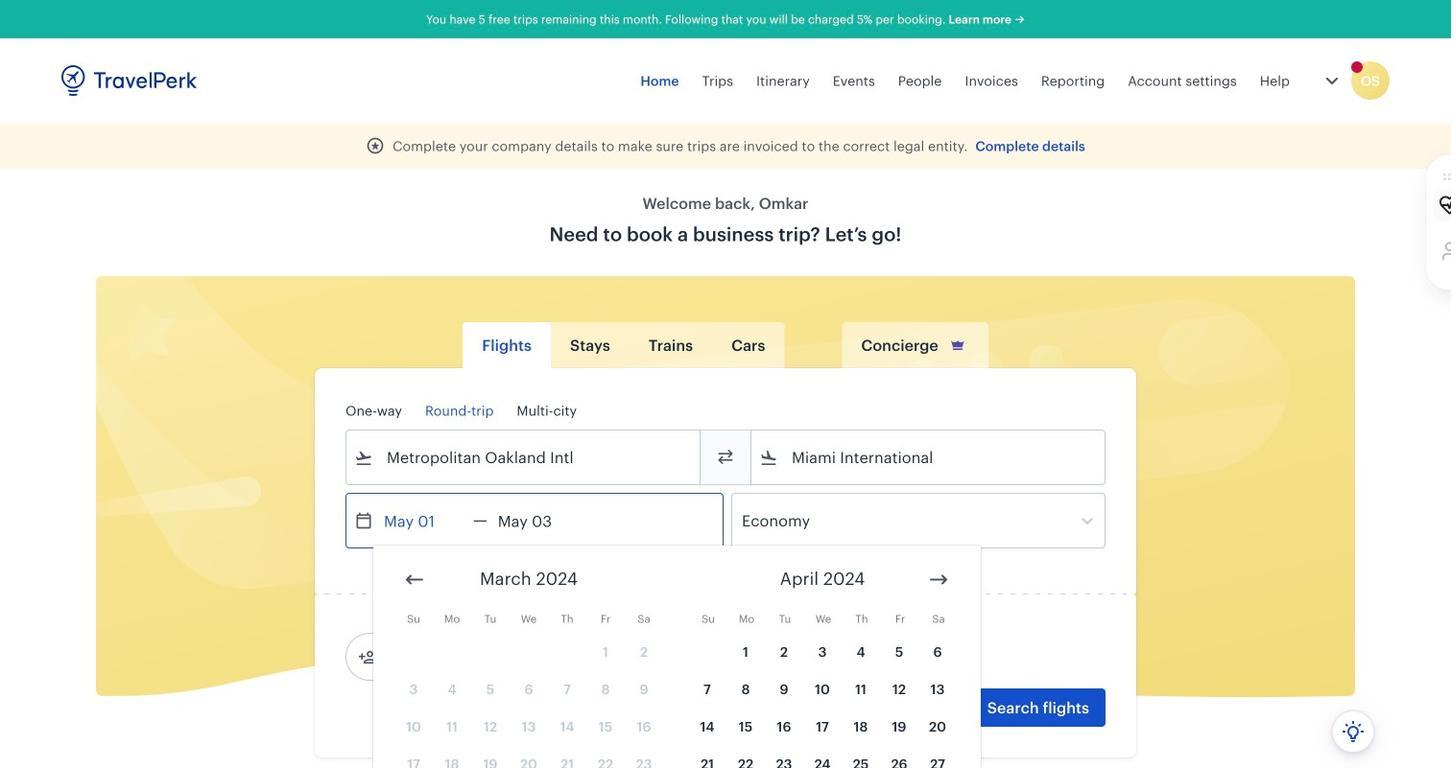 Task type: locate. For each thing, give the bounding box(es) containing it.
move backward to switch to the previous month. image
[[403, 569, 426, 592]]

Return text field
[[487, 494, 587, 548]]

From search field
[[373, 442, 675, 473]]

Depart text field
[[373, 494, 473, 548]]



Task type: describe. For each thing, give the bounding box(es) containing it.
calendar application
[[373, 546, 1451, 769]]

move forward to switch to the next month. image
[[927, 569, 950, 592]]

To search field
[[778, 442, 1080, 473]]

Add first traveler search field
[[377, 642, 577, 673]]



